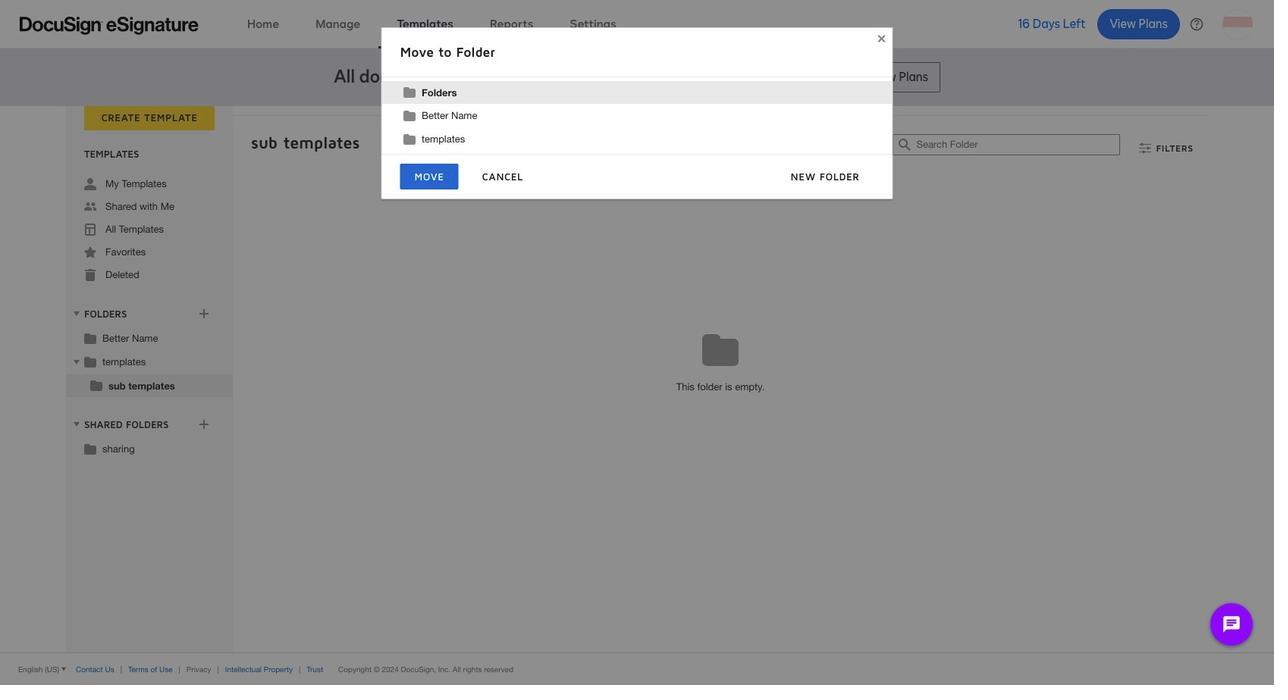 Task type: vqa. For each thing, say whether or not it's contained in the screenshot.
star filled icon on the top left of page
yes



Task type: locate. For each thing, give the bounding box(es) containing it.
star filled image
[[84, 247, 96, 259]]

view folders image
[[71, 308, 83, 320]]

shared image
[[84, 201, 96, 213]]

folder image
[[90, 379, 102, 391], [84, 443, 96, 455]]

templates image
[[84, 224, 96, 236]]

folder image
[[84, 332, 96, 344], [84, 356, 96, 368]]

2 folder image from the top
[[84, 356, 96, 368]]

0 vertical spatial folder image
[[90, 379, 102, 391]]

0 vertical spatial folder image
[[84, 332, 96, 344]]

view shared folders image
[[71, 419, 83, 431]]

1 vertical spatial folder image
[[84, 443, 96, 455]]

1 vertical spatial folder image
[[84, 356, 96, 368]]

Search Folder text field
[[917, 135, 1120, 155]]



Task type: describe. For each thing, give the bounding box(es) containing it.
more info region
[[0, 653, 1274, 686]]

1 folder image from the top
[[84, 332, 96, 344]]

trash image
[[84, 269, 96, 281]]

docusign esignature image
[[20, 16, 199, 35]]

user image
[[84, 178, 96, 190]]



